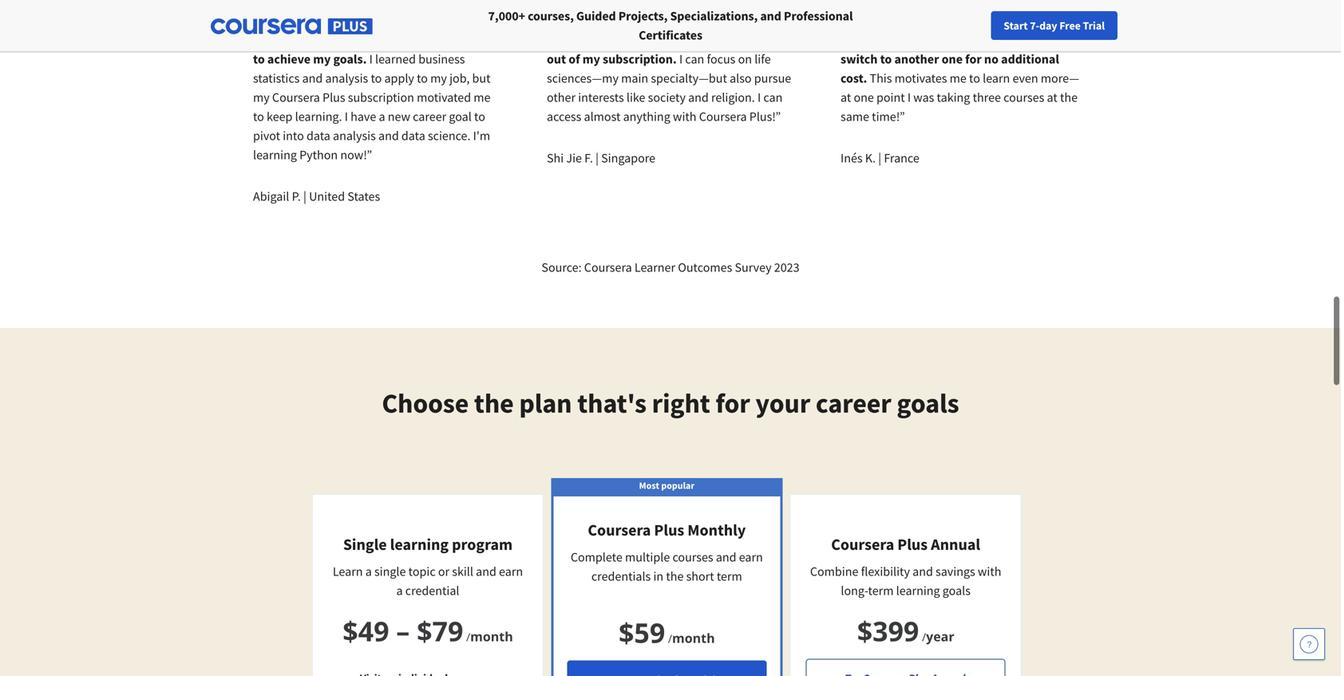 Task type: vqa. For each thing, say whether or not it's contained in the screenshot.
are
no



Task type: describe. For each thing, give the bounding box(es) containing it.
coursera inside the i really appreciate the flexibility i get with coursera plus.
[[841, 32, 888, 48]]

by
[[353, 32, 367, 48]]

multiple
[[625, 549, 670, 565]]

goal
[[449, 109, 472, 125]]

coursera inside the i can focus on life sciences—my main specialty—but also pursue other interests like society and religion. i can access almost anything with coursera plus!
[[699, 109, 747, 125]]

professional
[[784, 8, 853, 24]]

into
[[283, 128, 304, 144]]

| for this motivates me to learn even more— at one point i was taking three courses at the same time!
[[878, 150, 881, 166]]

have inside the i learned business statistics and analysis to apply to my job, but my coursera plus subscription motivated me to keep learning. i have a new career goal to pivot into data analysis and data science. i'm learning python now!
[[351, 109, 376, 125]]

to up "pivot"
[[253, 109, 264, 125]]

i'm inside the i learned business statistics and analysis to apply to my job, but my coursera plus subscription motivated me to keep learning. i have a new career goal to pivot into data analysis and data science. i'm learning python now!
[[473, 128, 490, 144]]

choose
[[382, 386, 469, 420]]

business
[[418, 51, 465, 67]]

additional
[[1001, 51, 1059, 67]]

really
[[852, 13, 881, 29]]

states
[[348, 188, 380, 204]]

pivot
[[253, 128, 280, 144]]

learn.
[[752, 13, 782, 29]]

access
[[547, 109, 581, 125]]

with inside the i really appreciate the flexibility i get with coursera plus.
[[1040, 13, 1064, 29]]

single
[[374, 564, 406, 580]]

long-
[[841, 583, 868, 599]]

goals.
[[333, 51, 367, 67]]

motivates
[[895, 70, 947, 86]]

shi jie f. | singapore
[[547, 150, 656, 166]]

getting
[[669, 32, 710, 48]]

trial
[[1083, 18, 1105, 33]]

–
[[396, 612, 410, 649]]

i right learning.
[[345, 109, 348, 125]]

i really appreciate the flexibility i get with coursera plus.
[[841, 13, 1064, 48]]

to inside this motivates me to learn even more— at one point i was taking three courses at the same time!
[[969, 70, 980, 86]]

i inside i needed the flexibility offered by coursera plus in order to achieve my goals.
[[429, 13, 433, 29]]

the inside complete multiple courses and earn credentials in the short term
[[666, 568, 684, 584]]

flexibility inside combine flexibility and savings with long-term learning goals
[[861, 564, 910, 580]]

short
[[686, 568, 714, 584]]

$399
[[857, 612, 919, 649]]

coursera up combine
[[831, 534, 894, 554]]

like
[[627, 89, 645, 105]]

single learning program
[[343, 534, 513, 554]]

learned
[[375, 51, 416, 67]]

$59
[[619, 614, 665, 651]]

2 data from the left
[[401, 128, 425, 144]]

most
[[639, 479, 659, 492]]

with inside combine flexibility and savings with long-term learning goals
[[978, 564, 1001, 580]]

learner
[[635, 259, 675, 275]]

month inside $59 / month
[[672, 629, 715, 647]]

three
[[973, 89, 1001, 105]]

courses inside this motivates me to learn even more— at one point i was taking three courses at the same time!
[[1004, 89, 1044, 105]]

guided
[[576, 8, 616, 24]]

p.
[[292, 188, 301, 204]]

learn
[[333, 564, 363, 580]]

choose the plan that's right for your career goals
[[382, 386, 959, 420]]

abigail
[[253, 188, 289, 204]]

combine
[[810, 564, 859, 580]]

this
[[870, 70, 892, 86]]

appreciate
[[884, 13, 941, 29]]

jie
[[566, 150, 582, 166]]

help center image
[[1300, 635, 1319, 654]]

1 horizontal spatial can
[[764, 89, 783, 105]]

earn inside complete multiple courses and earn credentials in the short term
[[739, 549, 763, 565]]

1 at from the left
[[841, 89, 851, 105]]

single
[[343, 534, 387, 554]]

inés
[[841, 150, 863, 166]]

religion.
[[711, 89, 755, 105]]

time
[[322, 13, 347, 29]]

i needed the flexibility offered by coursera plus in order to achieve my goals.
[[253, 13, 498, 67]]

with
[[547, 32, 573, 48]]

course
[[991, 32, 1028, 48]]

and inside 7,000+ courses, guided projects, specializations, and professional certificates
[[760, 8, 781, 24]]

0 vertical spatial analysis
[[325, 70, 368, 86]]

now!
[[340, 147, 367, 163]]

anything
[[623, 109, 670, 125]]

the inside the i really appreciate the flexibility i get with coursera plus.
[[943, 13, 961, 29]]

combine flexibility and savings with long-term learning goals
[[810, 564, 1001, 599]]

can for focus
[[685, 51, 704, 67]]

coursera plus image
[[211, 18, 373, 34]]

2 at from the left
[[1047, 89, 1058, 105]]

coursera inside i needed the flexibility offered by coursera plus in order to achieve my goals.
[[369, 32, 420, 48]]

to inside coursera plus keeps me motivated to learn. with each course, i'm getting more value out of my subscription.
[[738, 13, 749, 29]]

society
[[648, 89, 686, 105]]

f.
[[584, 150, 593, 166]]

plus!
[[749, 109, 776, 125]]

right
[[652, 386, 710, 420]]

to up subscription
[[371, 70, 382, 86]]

job
[[349, 13, 367, 29]]

get
[[1021, 13, 1038, 29]]

can for try
[[926, 32, 946, 48]]

specialty—but
[[651, 70, 727, 86]]

was
[[914, 89, 934, 105]]

coursera up complete in the left bottom of the page
[[588, 520, 651, 540]]

i'm inside coursera plus keeps me motivated to learn. with each course, i'm getting more value out of my subscription.
[[648, 32, 667, 48]]

plus inside i needed the flexibility offered by coursera plus in order to achieve my goals.
[[423, 32, 447, 48]]

the inside i needed the flexibility offered by coursera plus in order to achieve my goals.
[[479, 13, 498, 29]]

needed
[[435, 13, 477, 29]]

motivated inside the i learned business statistics and analysis to apply to my job, but my coursera plus subscription motivated me to keep learning. i have a new career goal to pivot into data analysis and data science. i'm learning python now!
[[417, 89, 471, 105]]

main
[[621, 70, 648, 86]]

survey
[[735, 259, 772, 275]]

0 horizontal spatial your
[[756, 386, 810, 420]]

most popular
[[639, 479, 695, 492]]

projects,
[[618, 8, 668, 24]]

time!
[[872, 109, 900, 125]]

source:
[[542, 259, 582, 275]]

and inside complete multiple courses and earn credentials in the short term
[[716, 549, 736, 565]]

learning inside combine flexibility and savings with long-term learning goals
[[896, 583, 940, 599]]

a right learn
[[365, 564, 372, 580]]

topic
[[408, 564, 436, 580]]

plus for coursera plus annual
[[898, 534, 928, 554]]

1 horizontal spatial your
[[1024, 18, 1045, 33]]

pursue
[[754, 70, 791, 86]]

coursera right source:
[[584, 259, 632, 275]]

almost
[[584, 109, 621, 125]]

certificates
[[639, 27, 702, 43]]

credentials
[[591, 568, 651, 584]]

subscription.
[[603, 51, 677, 67]]

/ for $399
[[922, 629, 926, 645]]

even
[[1013, 70, 1038, 86]]

start
[[1004, 18, 1028, 33]]

to right goal
[[474, 109, 485, 125]]

popular
[[661, 479, 695, 492]]

i inside this motivates me to learn even more— at one point i was taking three courses at the same time!
[[908, 89, 911, 105]]

7,000+ courses, guided projects, specializations, and professional certificates
[[488, 8, 853, 43]]

skill
[[452, 564, 473, 580]]

start 7-day free trial button
[[991, 11, 1118, 40]]

a down single
[[396, 583, 403, 599]]

coursera plus monthly
[[588, 520, 746, 540]]

me inside the i learned business statistics and analysis to apply to my job, but my coursera plus subscription motivated me to keep learning. i have a new career goal to pivot into data analysis and data science. i'm learning python now!
[[474, 89, 491, 105]]



Task type: locate. For each thing, give the bounding box(es) containing it.
plus up course, at the top of page
[[603, 13, 625, 29]]

1 vertical spatial courses
[[673, 549, 713, 565]]

coursera up keep at the top left of the page
[[272, 89, 320, 105]]

0 horizontal spatial i'm
[[473, 128, 490, 144]]

0 horizontal spatial month
[[470, 628, 513, 645]]

interests
[[578, 89, 624, 105]]

$79
[[417, 612, 463, 649]]

2 vertical spatial flexibility
[[861, 564, 910, 580]]

goals inside combine flexibility and savings with long-term learning goals
[[943, 583, 971, 599]]

$49
[[343, 612, 389, 649]]

/ right "$79"
[[466, 629, 470, 645]]

1 horizontal spatial earn
[[739, 549, 763, 565]]

1 vertical spatial flexibility
[[253, 32, 307, 48]]

in inside complete multiple courses and earn credentials in the short term
[[653, 568, 664, 584]]

coursera
[[552, 13, 600, 29], [369, 32, 420, 48], [841, 32, 888, 48], [272, 89, 320, 105], [699, 109, 747, 125], [584, 259, 632, 275], [588, 520, 651, 540], [831, 534, 894, 554]]

0 vertical spatial in
[[449, 32, 460, 48]]

0 horizontal spatial can
[[685, 51, 704, 67]]

i right goals.
[[369, 51, 373, 67]]

for right right at the bottom of the page
[[716, 386, 750, 420]]

1 vertical spatial your
[[756, 386, 810, 420]]

0 vertical spatial career
[[413, 109, 446, 125]]

0 vertical spatial your
[[1024, 18, 1045, 33]]

career inside the i learned business statistics and analysis to apply to my job, but my coursera plus subscription motivated me to keep learning. i have a new career goal to pivot into data analysis and data science. i'm learning python now!
[[413, 109, 446, 125]]

term inside complete multiple courses and earn credentials in the short term
[[717, 568, 742, 584]]

7,000+
[[488, 8, 525, 24]]

1 horizontal spatial month
[[672, 629, 715, 647]]

me inside coursera plus keeps me motivated to learn. with each course, i'm getting more value out of my subscription.
[[662, 13, 679, 29]]

goals for learning
[[943, 583, 971, 599]]

1 horizontal spatial learning
[[390, 534, 449, 554]]

with
[[1040, 13, 1064, 29], [673, 109, 697, 125], [978, 564, 1001, 580]]

1 vertical spatial one
[[854, 89, 874, 105]]

earn down the 'monthly'
[[739, 549, 763, 565]]

analysis down goals.
[[325, 70, 368, 86]]

point
[[877, 89, 905, 105]]

courses up short
[[673, 549, 713, 565]]

to
[[738, 13, 749, 29], [253, 51, 265, 67], [880, 51, 892, 67], [371, 70, 382, 86], [417, 70, 428, 86], [969, 70, 980, 86], [253, 109, 264, 125], [474, 109, 485, 125]]

1 horizontal spatial data
[[401, 128, 425, 144]]

at down the more—
[[1047, 89, 1058, 105]]

have down subscription
[[351, 109, 376, 125]]

coursera plus keeps me motivated to learn. with each course, i'm getting more value out of my subscription.
[[547, 13, 782, 67]]

0 horizontal spatial career
[[413, 109, 446, 125]]

career
[[413, 109, 446, 125], [816, 386, 892, 420]]

flexibility inside i needed the flexibility offered by coursera plus in order to achieve my goals.
[[253, 32, 307, 48]]

i up the plus!
[[758, 89, 761, 105]]

united
[[309, 188, 345, 204]]

find your new career link
[[993, 16, 1109, 36]]

and
[[760, 8, 781, 24], [369, 13, 390, 29], [1031, 32, 1052, 48], [302, 70, 323, 86], [688, 89, 709, 105], [378, 128, 399, 144], [716, 549, 736, 565], [476, 564, 496, 580], [913, 564, 933, 580]]

0 horizontal spatial at
[[841, 89, 851, 105]]

to inside i needed the flexibility offered by coursera plus in order to achieve my goals.
[[253, 51, 265, 67]]

plus inside coursera plus keeps me motivated to learn. with each course, i'm getting more value out of my subscription.
[[603, 13, 625, 29]]

earn down program
[[499, 564, 523, 580]]

| right p.
[[303, 188, 306, 204]]

at down "cost."
[[841, 89, 851, 105]]

and inside i can try any course and switch to another one for no additional cost.
[[1031, 32, 1052, 48]]

on
[[738, 51, 752, 67]]

2 vertical spatial can
[[764, 89, 783, 105]]

1 horizontal spatial i'm
[[648, 32, 667, 48]]

start 7-day free trial
[[1004, 18, 1105, 33]]

0 horizontal spatial have
[[264, 13, 290, 29]]

month right "$79"
[[470, 628, 513, 645]]

i up specialty—but
[[679, 51, 683, 67]]

coursera inside the i learned business statistics and analysis to apply to my job, but my coursera plus subscription motivated me to keep learning. i have a new career goal to pivot into data analysis and data science. i'm learning python now!
[[272, 89, 320, 105]]

motivated down job,
[[417, 89, 471, 105]]

month right $59
[[672, 629, 715, 647]]

new
[[1047, 18, 1068, 33]]

learning.
[[295, 109, 342, 125]]

of
[[569, 51, 580, 67]]

earn inside learn a single topic or skill and earn a credential
[[499, 564, 523, 580]]

in inside i needed the flexibility offered by coursera plus in order to achieve my goals.
[[449, 32, 460, 48]]

the left plan
[[474, 386, 514, 420]]

more—
[[1041, 70, 1079, 86]]

monthly
[[688, 520, 746, 540]]

plus
[[603, 13, 625, 29], [423, 32, 447, 48], [323, 89, 345, 105], [654, 520, 684, 540], [898, 534, 928, 554]]

/ right $59
[[668, 631, 672, 646]]

1 horizontal spatial /
[[668, 631, 672, 646]]

month inside $49 – $79 / month
[[470, 628, 513, 645]]

motivated inside coursera plus keeps me motivated to learn. with each course, i'm getting more value out of my subscription.
[[681, 13, 736, 29]]

my inside coursera plus keeps me motivated to learn. with each course, i'm getting more value out of my subscription.
[[583, 51, 600, 67]]

one down try
[[942, 51, 963, 67]]

2 horizontal spatial can
[[926, 32, 946, 48]]

inés k. | france
[[841, 150, 920, 166]]

0 horizontal spatial one
[[854, 89, 874, 105]]

/ for $59
[[668, 631, 672, 646]]

0 vertical spatial have
[[264, 13, 290, 29]]

0 vertical spatial one
[[942, 51, 963, 67]]

learning down savings
[[896, 583, 940, 599]]

learning up topic
[[390, 534, 449, 554]]

the up try
[[943, 13, 961, 29]]

term up $399 in the right bottom of the page
[[868, 583, 894, 599]]

in down needed
[[449, 32, 460, 48]]

data down learning.
[[307, 128, 330, 144]]

new
[[388, 109, 410, 125]]

i'm
[[648, 32, 667, 48], [473, 128, 490, 144]]

0 horizontal spatial learning
[[253, 147, 297, 163]]

at
[[841, 89, 851, 105], [1047, 89, 1058, 105]]

outcomes
[[678, 259, 732, 275]]

coursera down really
[[841, 32, 888, 48]]

and inside learn a single topic or skill and earn a credential
[[476, 564, 496, 580]]

1 horizontal spatial courses
[[1004, 89, 1044, 105]]

/ inside $59 / month
[[668, 631, 672, 646]]

and inside combine flexibility and savings with long-term learning goals
[[913, 564, 933, 580]]

0 horizontal spatial term
[[717, 568, 742, 584]]

0 vertical spatial i'm
[[648, 32, 667, 48]]

2 horizontal spatial with
[[1040, 13, 1064, 29]]

can
[[926, 32, 946, 48], [685, 51, 704, 67], [764, 89, 783, 105]]

courses inside complete multiple courses and earn credentials in the short term
[[673, 549, 713, 565]]

also
[[730, 70, 752, 86]]

1 horizontal spatial one
[[942, 51, 963, 67]]

2023
[[774, 259, 800, 275]]

the up order
[[479, 13, 498, 29]]

2 horizontal spatial |
[[878, 150, 881, 166]]

i left really
[[846, 13, 849, 29]]

0 horizontal spatial data
[[307, 128, 330, 144]]

find your new career
[[1001, 18, 1101, 33]]

a left full-
[[293, 13, 299, 29]]

0 horizontal spatial for
[[716, 386, 750, 420]]

coursera down the religion.
[[699, 109, 747, 125]]

1 horizontal spatial at
[[1047, 89, 1058, 105]]

more
[[712, 32, 742, 48]]

a left new
[[379, 109, 385, 125]]

2 horizontal spatial learning
[[896, 583, 940, 599]]

2 horizontal spatial flexibility
[[964, 13, 1013, 29]]

0 horizontal spatial flexibility
[[253, 32, 307, 48]]

term inside combine flexibility and savings with long-term learning goals
[[868, 583, 894, 599]]

this motivates me to learn even more— at one point i was taking three courses at the same time!
[[841, 70, 1079, 125]]

0 vertical spatial goals
[[897, 386, 959, 420]]

| right f.
[[596, 150, 599, 166]]

to up statistics
[[253, 51, 265, 67]]

None search field
[[220, 10, 603, 42]]

find
[[1001, 18, 1021, 33]]

/ inside $49 – $79 / month
[[466, 629, 470, 645]]

savings
[[936, 564, 975, 580]]

learning
[[253, 147, 297, 163], [390, 534, 449, 554], [896, 583, 940, 599]]

1 vertical spatial have
[[351, 109, 376, 125]]

me up taking
[[950, 70, 967, 86]]

1 horizontal spatial motivated
[[681, 13, 736, 29]]

the left short
[[666, 568, 684, 584]]

a
[[293, 13, 299, 29], [379, 109, 385, 125], [365, 564, 372, 580], [396, 583, 403, 599]]

1 horizontal spatial have
[[351, 109, 376, 125]]

1 horizontal spatial with
[[978, 564, 1001, 580]]

goals for career
[[897, 386, 959, 420]]

to up this at the right of the page
[[880, 51, 892, 67]]

another
[[895, 51, 939, 67]]

program
[[452, 534, 513, 554]]

1 vertical spatial learning
[[390, 534, 449, 554]]

any
[[968, 32, 988, 48]]

flexibility down coursera plus annual
[[861, 564, 910, 580]]

2 vertical spatial me
[[474, 89, 491, 105]]

me inside this motivates me to learn even more— at one point i was taking three courses at the same time!
[[950, 70, 967, 86]]

1 horizontal spatial in
[[653, 568, 664, 584]]

/ right $399 in the right bottom of the page
[[922, 629, 926, 645]]

career
[[1070, 18, 1101, 33]]

1 vertical spatial can
[[685, 51, 704, 67]]

1 vertical spatial career
[[816, 386, 892, 420]]

i can focus on life sciences—my main specialty—but also pursue other interests like society and religion. i can access almost anything with coursera plus!
[[547, 51, 791, 125]]

source: coursera learner outcomes survey 2023
[[542, 259, 800, 275]]

learning inside the i learned business statistics and analysis to apply to my job, but my coursera plus subscription motivated me to keep learning. i have a new career goal to pivot into data analysis and data science. i'm learning python now!
[[253, 147, 297, 163]]

0 vertical spatial flexibility
[[964, 13, 1013, 29]]

0 horizontal spatial earn
[[499, 564, 523, 580]]

plus up the "business"
[[423, 32, 447, 48]]

1 vertical spatial with
[[673, 109, 697, 125]]

1 horizontal spatial career
[[816, 386, 892, 420]]

data down new
[[401, 128, 425, 144]]

0 horizontal spatial me
[[474, 89, 491, 105]]

keeps
[[628, 13, 659, 29]]

i inside i can try any course and switch to another one for no additional cost.
[[920, 32, 923, 48]]

3
[[392, 13, 398, 29]]

2 horizontal spatial /
[[922, 629, 926, 645]]

0 horizontal spatial |
[[303, 188, 306, 204]]

my down statistics
[[253, 89, 270, 105]]

1 vertical spatial motivated
[[417, 89, 471, 105]]

plus up learning.
[[323, 89, 345, 105]]

data
[[307, 128, 330, 144], [401, 128, 425, 144]]

i right plus.
[[920, 32, 923, 48]]

2 horizontal spatial me
[[950, 70, 967, 86]]

learning down "pivot"
[[253, 147, 297, 163]]

courses down even
[[1004, 89, 1044, 105]]

coursera down 3
[[369, 32, 420, 48]]

me right keeps at the left top of the page
[[662, 13, 679, 29]]

sciences—my
[[547, 70, 619, 86]]

my down "offered"
[[313, 51, 331, 67]]

plan
[[519, 386, 572, 420]]

flexibility up the achieve
[[253, 32, 307, 48]]

coursera up each
[[552, 13, 600, 29]]

switch
[[841, 51, 878, 67]]

0 vertical spatial can
[[926, 32, 946, 48]]

me down but
[[474, 89, 491, 105]]

analysis up now!
[[333, 128, 376, 144]]

credential
[[405, 583, 459, 599]]

1 horizontal spatial |
[[596, 150, 599, 166]]

one inside this motivates me to learn even more— at one point i was taking three courses at the same time!
[[854, 89, 874, 105]]

term
[[717, 568, 742, 584], [868, 583, 894, 599]]

1 horizontal spatial term
[[868, 583, 894, 599]]

to inside i can try any course and switch to another one for no additional cost.
[[880, 51, 892, 67]]

value
[[744, 32, 775, 48]]

1 vertical spatial goals
[[943, 583, 971, 599]]

subscription
[[348, 89, 414, 105]]

1 vertical spatial analysis
[[333, 128, 376, 144]]

term right short
[[717, 568, 742, 584]]

0 vertical spatial learning
[[253, 147, 297, 163]]

0 horizontal spatial /
[[466, 629, 470, 645]]

free
[[1060, 18, 1081, 33]]

learn
[[983, 70, 1010, 86]]

plus for coursera plus keeps me motivated to learn. with each course, i'm getting more value out of my subscription.
[[603, 13, 625, 29]]

$49 – $79 / month
[[343, 612, 513, 649]]

motivated up more
[[681, 13, 736, 29]]

/ inside $399 / year
[[922, 629, 926, 645]]

k.
[[865, 150, 876, 166]]

the inside this motivates me to learn even more— at one point i was taking three courses at the same time!
[[1060, 89, 1078, 105]]

my inside i needed the flexibility offered by coursera plus in order to achieve my goals.
[[313, 51, 331, 67]]

kids.
[[401, 13, 426, 29]]

complete
[[571, 549, 623, 565]]

plus up combine flexibility and savings with long-term learning goals
[[898, 534, 928, 554]]

i learned business statistics and analysis to apply to my job, but my coursera plus subscription motivated me to keep learning. i have a new career goal to pivot into data analysis and data science. i'm learning python now!
[[253, 51, 491, 163]]

i left was
[[908, 89, 911, 105]]

$399 / year
[[857, 612, 955, 649]]

can down getting
[[685, 51, 704, 67]]

my
[[313, 51, 331, 67], [583, 51, 600, 67], [430, 70, 447, 86], [253, 89, 270, 105]]

i'm right science.
[[473, 128, 490, 144]]

to right apply
[[417, 70, 428, 86]]

one up same
[[854, 89, 874, 105]]

0 vertical spatial with
[[1040, 13, 1064, 29]]

1 horizontal spatial me
[[662, 13, 679, 29]]

0 vertical spatial for
[[965, 51, 982, 67]]

$59 / month
[[619, 614, 715, 651]]

plus inside the i learned business statistics and analysis to apply to my job, but my coursera plus subscription motivated me to keep learning. i have a new career goal to pivot into data analysis and data science. i'm learning python now!
[[323, 89, 345, 105]]

order
[[463, 32, 494, 48]]

course,
[[605, 32, 646, 48]]

| for i learned business statistics and analysis to apply to my job, but my coursera plus subscription motivated me to keep learning. i have a new career goal to pivot into data analysis and data science. i'm learning python now!
[[303, 188, 306, 204]]

for left "no"
[[965, 51, 982, 67]]

a inside the i learned business statistics and analysis to apply to my job, but my coursera plus subscription motivated me to keep learning. i have a new career goal to pivot into data analysis and data science. i'm learning python now!
[[379, 109, 385, 125]]

science.
[[428, 128, 471, 144]]

that's
[[577, 386, 647, 420]]

can left try
[[926, 32, 946, 48]]

my down the "business"
[[430, 70, 447, 86]]

the down the more—
[[1060, 89, 1078, 105]]

taking
[[937, 89, 970, 105]]

2 vertical spatial learning
[[896, 583, 940, 599]]

my right of
[[583, 51, 600, 67]]

plus up multiple
[[654, 520, 684, 540]]

one inside i can try any course and switch to another one for no additional cost.
[[942, 51, 963, 67]]

have left full-
[[264, 13, 290, 29]]

1 horizontal spatial for
[[965, 51, 982, 67]]

0 vertical spatial me
[[662, 13, 679, 29]]

coursera inside coursera plus keeps me motivated to learn. with each course, i'm getting more value out of my subscription.
[[552, 13, 600, 29]]

and inside the i can focus on life sciences—my main specialty—but also pursue other interests like society and religion. i can access almost anything with coursera plus!
[[688, 89, 709, 105]]

0 horizontal spatial courses
[[673, 549, 713, 565]]

in down multiple
[[653, 568, 664, 584]]

with inside the i can focus on life sciences—my main specialty—but also pursue other interests like society and religion. i can access almost anything with coursera plus!
[[673, 109, 697, 125]]

but
[[472, 70, 491, 86]]

can down pursue
[[764, 89, 783, 105]]

complete multiple courses and earn credentials in the short term
[[571, 549, 763, 584]]

to left learn.
[[738, 13, 749, 29]]

can inside i can try any course and switch to another one for no additional cost.
[[926, 32, 946, 48]]

flexibility inside the i really appreciate the flexibility i get with coursera plus.
[[964, 13, 1013, 29]]

1 vertical spatial in
[[653, 568, 664, 584]]

0 vertical spatial motivated
[[681, 13, 736, 29]]

your
[[1024, 18, 1045, 33], [756, 386, 810, 420]]

0 vertical spatial courses
[[1004, 89, 1044, 105]]

i left get
[[1015, 13, 1018, 29]]

/
[[466, 629, 470, 645], [922, 629, 926, 645], [668, 631, 672, 646]]

flexibility up any
[[964, 13, 1013, 29]]

full-
[[302, 13, 322, 29]]

0 horizontal spatial motivated
[[417, 89, 471, 105]]

i can try any course and switch to another one for no additional cost.
[[841, 32, 1059, 86]]

1 vertical spatial me
[[950, 70, 967, 86]]

abigail p. | united states
[[253, 188, 380, 204]]

| right k.
[[878, 150, 881, 166]]

i left full-
[[259, 13, 262, 29]]

1 vertical spatial i'm
[[473, 128, 490, 144]]

1 data from the left
[[307, 128, 330, 144]]

i'm down keeps at the left top of the page
[[648, 32, 667, 48]]

plus for coursera plus monthly
[[654, 520, 684, 540]]

achieve
[[267, 51, 311, 67]]

1 vertical spatial for
[[716, 386, 750, 420]]

i have a full-time job and 3 kids.
[[259, 13, 429, 29]]

to left learn
[[969, 70, 980, 86]]

or
[[438, 564, 450, 580]]

for inside i can try any course and switch to another one for no additional cost.
[[965, 51, 982, 67]]

other
[[547, 89, 576, 105]]

2 vertical spatial with
[[978, 564, 1001, 580]]

job,
[[450, 70, 470, 86]]

i right kids.
[[429, 13, 433, 29]]

plus.
[[891, 32, 917, 48]]

me
[[662, 13, 679, 29], [950, 70, 967, 86], [474, 89, 491, 105]]

1 horizontal spatial flexibility
[[861, 564, 910, 580]]

0 horizontal spatial in
[[449, 32, 460, 48]]

0 horizontal spatial with
[[673, 109, 697, 125]]



